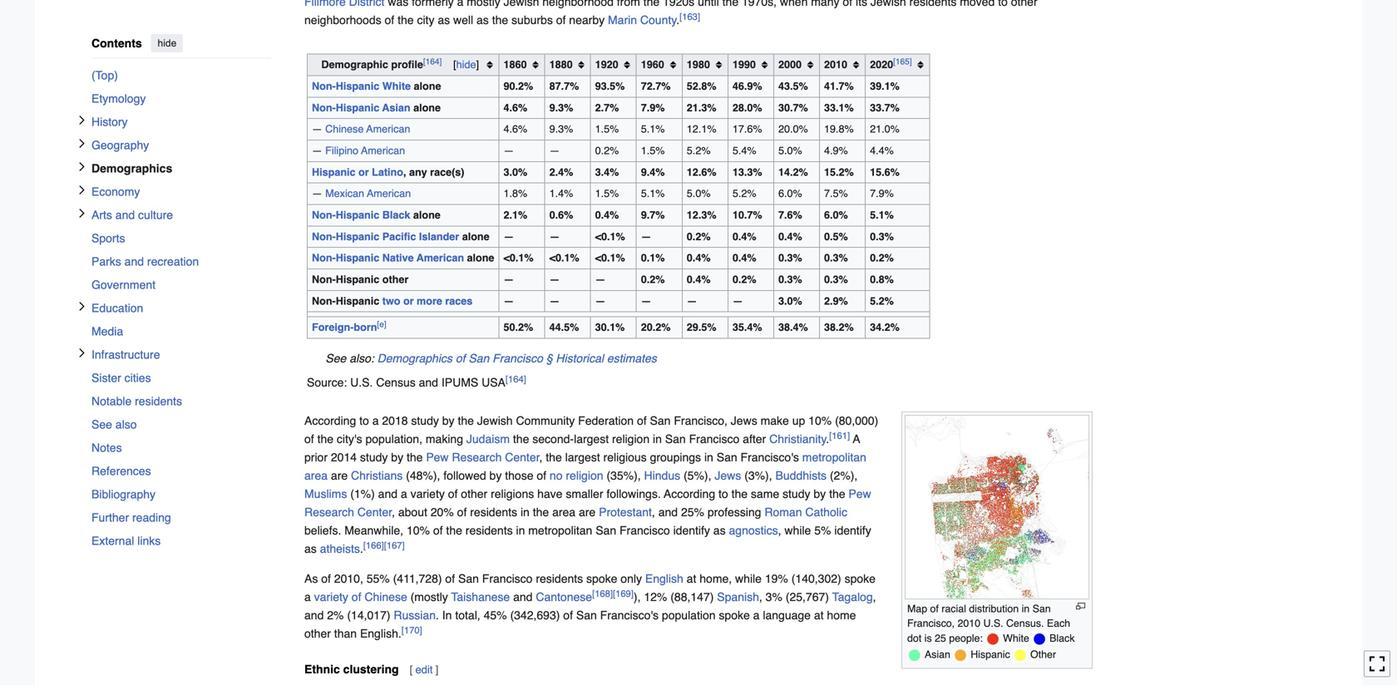 Task type: describe. For each thing, give the bounding box(es) containing it.
alone for non-hispanic white alone
[[414, 80, 441, 92]]

russian link
[[394, 609, 436, 622]]

protestant link
[[599, 506, 652, 519]]

⬤ left the other
[[1014, 649, 1027, 661]]

(14,017)
[[347, 609, 391, 622]]

⬤ white ⬤ black ⬤ asian ⬤ hispanic ⬤ other
[[909, 633, 1075, 661]]

etymology
[[92, 92, 146, 105]]

center for pew research center
[[358, 506, 392, 519]]

agnostics link
[[729, 524, 778, 538]]

0 vertical spatial white
[[382, 80, 411, 92]]

non-hispanic other
[[312, 274, 409, 286]]

of up 20%
[[448, 488, 458, 501]]

jewish inside according to a 2018 study by the jewish community federation of san francisco, jews make up 10% (80,000) of the city's population, making
[[477, 414, 513, 428]]

well
[[453, 13, 473, 27]]

in inside map of racial distribution in san francisco, 2010 u.s. census. each dot is 25 people:
[[1022, 603, 1030, 615]]

smaller
[[566, 488, 604, 501]]

the down mostly
[[492, 13, 508, 27]]

demographics inside note
[[377, 352, 453, 365]]

<0.1% down 2.1% at the top left of the page
[[504, 252, 534, 264]]

<0.1% down 0.6%
[[550, 252, 580, 264]]

francisco's inside . in total, 45% (342,693) of san francisco's population spoke a language at home other than english.
[[600, 609, 659, 622]]

a inside are christians (48%), followed by those of no religion (35%), hindus (5%), jews (3%), buddhists (2%), muslims (1%) and a variety of other religions have smaller followings. according to the same study by the
[[401, 488, 407, 501]]

0 vertical spatial 5.2%
[[687, 145, 711, 157]]

1970s,
[[742, 0, 777, 8]]

[170]
[[402, 626, 422, 636]]

largest inside judaism the second-largest religion in san francisco after christianity . [161]
[[574, 433, 609, 446]]

metropolitan inside , about 20% of residents in the area are protestant , and 25% professing roman catholic beliefs. meanwhile, 10% of the residents in metropolitan san francisco identify as agnostics
[[529, 524, 593, 538]]

other down native
[[382, 274, 409, 286]]

second-
[[533, 433, 574, 446]]

[165] link
[[894, 57, 912, 67]]

the down (2%), on the right of the page
[[830, 488, 846, 501]]

the down have
[[533, 506, 549, 519]]

and inside variety of chinese (mostly taishanese and cantonese [168] [169] ), 12% (88,147) spanish , 3% (25,767) tagalog
[[513, 591, 533, 604]]

<0.1% down "3.4%"
[[595, 231, 625, 243]]

0.2% up "3.4%"
[[595, 145, 619, 157]]

filipino
[[325, 145, 359, 157]]

san inside map of racial distribution in san francisco, 2010 u.s. census. each dot is 25 people:
[[1033, 603, 1051, 615]]

residents inside was formerly a mostly jewish neighborhood from the 1920s until the 1970s, when many of its jewish residents moved to other neighborhoods of the city as well as the suburbs of nearby
[[910, 0, 957, 8]]

san inside . in total, 45% (342,693) of san francisco's population spoke a language at home other than english.
[[576, 609, 597, 622]]

a inside according to a 2018 study by the jewish community federation of san francisco, jews make up 10% (80,000) of the city's population, making
[[372, 414, 379, 428]]

religion inside judaism the second-largest religion in san francisco after christianity . [161]
[[612, 433, 650, 446]]

recreation
[[147, 255, 199, 268]]

0.2% up 0.8%
[[870, 252, 894, 264]]

no
[[550, 469, 563, 483]]

hispanic for pacific
[[336, 231, 380, 243]]

2 vertical spatial 5.1%
[[870, 209, 894, 221]]

education link
[[92, 297, 271, 320]]

1 vertical spatial 5.0%
[[687, 188, 711, 200]]

1920
[[595, 59, 619, 71]]

1960
[[641, 59, 665, 71]]

muslims link
[[305, 488, 347, 501]]

san inside note
[[469, 352, 489, 365]]

references link
[[92, 460, 271, 483]]

1880
[[550, 59, 573, 71]]

1 vertical spatial pew research center link
[[305, 488, 872, 519]]

cantonese
[[536, 591, 592, 604]]

when
[[780, 0, 808, 8]]

up
[[793, 414, 806, 428]]

[ edit ]
[[410, 664, 439, 676]]

race(s)
[[430, 166, 465, 178]]

0.3% down "7.6%"
[[779, 252, 803, 264]]

of inside variety of chinese (mostly taishanese and cantonese [168] [169] ), 12% (88,147) spanish , 3% (25,767) tagalog
[[352, 591, 361, 604]]

jewish up suburbs
[[504, 0, 539, 8]]

protestant
[[599, 506, 652, 519]]

chinese inside variety of chinese (mostly taishanese and cantonese [168] [169] ), 12% (88,147) spanish , 3% (25,767) tagalog
[[365, 591, 407, 604]]

(mostly
[[411, 591, 448, 604]]

no religion link
[[550, 469, 604, 483]]

hispanic down 'filipino'
[[312, 166, 356, 178]]

of up judaism the second-largest religion in san francisco after christianity . [161]
[[637, 414, 647, 428]]

1 horizontal spatial or
[[403, 295, 414, 307]]

, down followings.
[[652, 506, 655, 519]]

have
[[538, 488, 563, 501]]

hispanic for native
[[336, 252, 380, 264]]

profile
[[391, 59, 423, 71]]

x small image for economy
[[77, 185, 87, 195]]

38.4%
[[779, 322, 808, 334]]

2000
[[779, 59, 802, 71]]

hide inside dropdown button
[[456, 59, 476, 71]]

home,
[[700, 572, 732, 586]]

as down mostly
[[477, 13, 489, 27]]

55%
[[367, 572, 390, 586]]

33.1%
[[825, 102, 854, 114]]

research for pew research center , the largest religious groupings in san francisco's
[[452, 451, 502, 464]]

hispanic for black
[[336, 209, 380, 221]]

43.5%
[[779, 80, 808, 92]]

2 vertical spatial 5.2%
[[870, 295, 894, 307]]

13.3%
[[733, 166, 763, 178]]

see also: demographics of san francisco § historical estimates
[[326, 352, 657, 365]]

1 vertical spatial [164] link
[[506, 374, 526, 385]]

as
[[305, 572, 318, 586]]

the down was
[[398, 13, 414, 27]]

of up the (mostly
[[445, 572, 455, 586]]

non- for non-hispanic native american
[[312, 252, 336, 264]]

by inside a prior 2014 study by the
[[391, 451, 404, 464]]

⬤ up the other
[[1034, 633, 1046, 645]]

pacific
[[382, 231, 416, 243]]

of inside map of racial distribution in san francisco, 2010 u.s. census. each dot is 25 people:
[[931, 603, 939, 615]]

[e] link
[[377, 319, 387, 329]]

, left 55%
[[360, 572, 363, 586]]

0 vertical spatial 3.0%
[[504, 166, 528, 178]]

notable residents
[[92, 395, 182, 408]]

of right 20%
[[457, 506, 467, 519]]

federation
[[578, 414, 634, 428]]

as inside , about 20% of residents in the area are protestant , and 25% professing roman catholic beliefs. meanwhile, 10% of the residents in metropolitan san francisco identify as agnostics
[[714, 524, 726, 538]]

note containing see also:
[[307, 349, 931, 368]]

hindus
[[644, 469, 681, 483]]

2.7%
[[595, 102, 619, 114]]

0 vertical spatial francisco's
[[741, 451, 799, 464]]

by left those
[[490, 469, 502, 483]]

religions
[[491, 488, 534, 501]]

0 horizontal spatial or
[[359, 166, 369, 178]]

of down neighborhood
[[556, 13, 566, 27]]

non- for non-hispanic black
[[312, 209, 336, 221]]

hide button
[[151, 34, 183, 52]]

foreign-
[[312, 322, 354, 334]]

0 horizontal spatial chinese
[[325, 123, 364, 135]]

and right arts
[[115, 208, 135, 222]]

jews inside are christians (48%), followed by those of no religion (35%), hindus (5%), jews (3%), buddhists (2%), muslims (1%) and a variety of other religions have smaller followings. according to the same study by the
[[715, 469, 742, 483]]

media
[[92, 325, 123, 338]]

chinese american link
[[325, 123, 411, 135]]

0.3% up 2.9% on the top right of the page
[[825, 274, 848, 286]]

and inside are christians (48%), followed by those of no religion (35%), hindus (5%), jews (3%), buddhists (2%), muslims (1%) and a variety of other religions have smaller followings. according to the same study by the
[[378, 488, 398, 501]]

american for mexican american
[[367, 188, 411, 200]]

sister cities
[[92, 372, 151, 385]]

san up taishanese
[[458, 572, 479, 586]]

(1%)
[[350, 488, 375, 501]]

religion inside are christians (48%), followed by those of no religion (35%), hindus (5%), jews (3%), buddhists (2%), muslims (1%) and a variety of other religions have smaller followings. according to the same study by the
[[566, 469, 604, 483]]

while inside the at home, while 19% (140,302) spoke a
[[736, 572, 762, 586]]

a inside was formerly a mostly jewish neighborhood from the 1920s until the 1970s, when many of its jewish residents moved to other neighborhoods of the city as well as the suburbs of nearby
[[457, 0, 464, 8]]

93.5%
[[595, 80, 625, 92]]

only
[[621, 572, 642, 586]]

fullscreen image
[[1369, 656, 1386, 673]]

other inside was formerly a mostly jewish neighborhood from the 1920s until the 1970s, when many of its jewish residents moved to other neighborhoods of the city as well as the suburbs of nearby
[[1011, 0, 1038, 8]]

0.3% up 38.4%
[[779, 274, 803, 286]]

u.s. inside map of racial distribution in san francisco, 2010 u.s. census. each dot is 25 people:
[[984, 618, 1004, 630]]

[166]
[[363, 541, 384, 551]]

same
[[751, 488, 780, 501]]

5%
[[815, 524, 832, 538]]

4.6% for 1.5%
[[504, 123, 528, 135]]

the up professing at right
[[732, 488, 748, 501]]

american for chinese american
[[367, 123, 411, 135]]

asian inside the ⬤ white ⬤ black ⬤ asian ⬤ hispanic ⬤ other
[[925, 649, 951, 661]]

, inside , while 5% identify as
[[778, 524, 782, 538]]

demographics of san francisco § historical estimates link
[[377, 352, 657, 365]]

0.3% up 0.8%
[[870, 231, 894, 243]]

area inside metropolitan area
[[305, 469, 328, 483]]

[167] link
[[384, 541, 405, 551]]

cantonese link
[[536, 591, 592, 604]]

a
[[853, 433, 860, 446]]

and inside , and 2% (14,017)
[[305, 609, 324, 622]]

alone for non-hispanic asian alone
[[414, 102, 441, 114]]

, about 20% of residents in the area are protestant , and 25% professing roman catholic beliefs. meanwhile, 10% of the residents in metropolitan san francisco identify as agnostics
[[305, 506, 848, 538]]

sister cities link
[[92, 367, 271, 390]]

1 vertical spatial 1.5%
[[641, 145, 665, 157]]

francisco inside judaism the second-largest religion in san francisco after christianity . [161]
[[689, 433, 740, 446]]

are inside , about 20% of residents in the area are protestant , and 25% professing roman catholic beliefs. meanwhile, 10% of the residents in metropolitan san francisco identify as agnostics
[[579, 506, 596, 519]]

0 vertical spatial 2010
[[825, 59, 848, 71]]

3%
[[766, 591, 783, 604]]

non- for non-hispanic pacific islander
[[312, 231, 336, 243]]

the up prior
[[317, 433, 334, 446]]

hide inside button
[[158, 37, 177, 49]]

also
[[115, 418, 137, 431]]

ethnic clustering
[[305, 663, 399, 676]]

, inside , and 2% (14,017)
[[873, 591, 877, 604]]

1 vertical spatial 7.9%
[[870, 188, 894, 200]]

0.3% down 0.5%
[[825, 252, 848, 264]]

38.2%
[[825, 322, 854, 334]]

the up making on the left of the page
[[458, 414, 474, 428]]

a inside the at home, while 19% (140,302) spoke a
[[305, 591, 311, 604]]

19%
[[765, 572, 789, 586]]

5.1% for 12.1%
[[641, 123, 665, 135]]

10.7%
[[733, 209, 763, 221]]

⬤ down people:
[[955, 649, 967, 661]]

of down was
[[385, 13, 395, 27]]

research for pew research center
[[305, 506, 354, 519]]

a inside . in total, 45% (342,693) of san francisco's population spoke a language at home other than english.
[[753, 609, 760, 622]]

10% inside according to a 2018 study by the jewish community federation of san francisco, jews make up 10% (80,000) of the city's population, making
[[809, 414, 832, 428]]

x small image for history
[[77, 115, 87, 125]]

0 vertical spatial pew research center link
[[426, 451, 540, 464]]

according inside are christians (48%), followed by those of no religion (35%), hindus (5%), jews (3%), buddhists (2%), muslims (1%) and a variety of other religions have smaller followings. according to the same study by the
[[664, 488, 716, 501]]

0.2% down 0.1%
[[641, 274, 665, 286]]

15.6%
[[870, 166, 900, 178]]

in inside judaism the second-largest religion in san francisco after christianity . [161]
[[653, 433, 662, 446]]

francisco up taishanese link in the left bottom of the page
[[482, 572, 533, 586]]

41.7%
[[825, 80, 854, 92]]

2.4%
[[550, 166, 573, 178]]

of left its
[[843, 0, 853, 8]]

[169]
[[613, 589, 634, 599]]

further reading link
[[92, 506, 271, 530]]

variety inside are christians (48%), followed by those of no religion (35%), hindus (5%), jews (3%), buddhists (2%), muslims (1%) and a variety of other religions have smaller followings. according to the same study by the
[[411, 488, 445, 501]]

san up jews link
[[717, 451, 738, 464]]

hispanic inside the ⬤ white ⬤ black ⬤ asian ⬤ hispanic ⬤ other
[[971, 649, 1011, 661]]

non-hispanic asian alone
[[312, 102, 441, 114]]

source:
[[307, 376, 347, 389]]

residents inside notable residents link
[[135, 395, 182, 408]]

0.2% down 12.3% on the top of page
[[687, 231, 711, 243]]

sister
[[92, 372, 121, 385]]

29.5%
[[687, 322, 717, 334]]

are inside are christians (48%), followed by those of no religion (35%), hindus (5%), jews (3%), buddhists (2%), muslims (1%) and a variety of other religions have smaller followings. according to the same study by the
[[331, 469, 348, 483]]

⬤ right people:
[[987, 633, 1000, 645]]

than
[[334, 627, 357, 641]]

edit link
[[416, 664, 433, 676]]

44.5%
[[550, 322, 579, 334]]

(5%),
[[684, 469, 712, 483]]

christianity link
[[770, 433, 827, 446]]

san inside , about 20% of residents in the area are protestant , and 25% professing roman catholic beliefs. meanwhile, 10% of the residents in metropolitan san francisco identify as agnostics
[[596, 524, 617, 538]]

9.3% for 2.7%
[[550, 102, 573, 114]]

non- for non-hispanic white
[[312, 80, 336, 92]]

references
[[92, 465, 151, 478]]

and up government
[[125, 255, 144, 268]]

jews inside according to a 2018 study by the jewish community federation of san francisco, jews make up 10% (80,000) of the city's population, making
[[731, 414, 758, 428]]

1.5% for 9.3%
[[595, 123, 619, 135]]

study inside are christians (48%), followed by those of no religion (35%), hindus (5%), jews (3%), buddhists (2%), muslims (1%) and a variety of other religions have smaller followings. according to the same study by the
[[783, 488, 811, 501]]

external links link
[[92, 530, 271, 553]]

⬤ down dot
[[909, 649, 921, 661]]

reading
[[132, 511, 171, 525]]

the up marin county . [163]
[[644, 0, 660, 8]]

of right as
[[321, 572, 331, 586]]

arts and culture link
[[92, 203, 271, 227]]

russian
[[394, 609, 436, 622]]

black inside the ⬤ white ⬤ black ⬤ asian ⬤ hispanic ⬤ other
[[1050, 633, 1075, 645]]

of up prior
[[305, 433, 314, 446]]

12.3%
[[687, 209, 717, 221]]

(80,000)
[[835, 414, 879, 428]]

other inside are christians (48%), followed by those of no religion (35%), hindus (5%), jews (3%), buddhists (2%), muslims (1%) and a variety of other religions have smaller followings. according to the same study by the
[[461, 488, 488, 501]]



Task type: locate. For each thing, give the bounding box(es) containing it.
francisco, up is
[[908, 618, 955, 630]]

5.2% up 12.6%
[[687, 145, 711, 157]]

17.6%
[[733, 123, 763, 135]]

other inside . in total, 45% (342,693) of san francisco's population spoke a language at home other than english.
[[305, 627, 331, 641]]

2 4.6% from the top
[[504, 123, 528, 135]]

2 horizontal spatial to
[[998, 0, 1008, 8]]

0 vertical spatial 9.3%
[[550, 102, 573, 114]]

2 vertical spatial study
[[783, 488, 811, 501]]

jewish up judaism
[[477, 414, 513, 428]]

government
[[92, 278, 156, 292]]

u.s. down also:
[[350, 376, 373, 389]]

white down profile
[[382, 80, 411, 92]]

non-hispanic two or more races
[[312, 295, 473, 307]]

hispanic for other
[[336, 274, 380, 286]]

followings.
[[607, 488, 661, 501]]

jewish right its
[[871, 0, 907, 8]]

make
[[761, 414, 789, 428]]

7.5%
[[825, 188, 848, 200]]

0 vertical spatial religion
[[612, 433, 650, 446]]

black up "pacific"
[[382, 209, 410, 221]]

1 horizontal spatial pew
[[849, 488, 872, 501]]

⬤
[[987, 633, 1000, 645], [1034, 633, 1046, 645], [909, 649, 921, 661], [955, 649, 967, 661], [1014, 649, 1027, 661]]

hispanic down people:
[[971, 649, 1011, 661]]

as inside , while 5% identify as
[[305, 543, 317, 556]]

0 vertical spatial pew
[[426, 451, 449, 464]]

x small image for arts and culture
[[77, 208, 87, 218]]

1 horizontal spatial are
[[579, 506, 596, 519]]

2 horizontal spatial spoke
[[845, 572, 876, 586]]

1 horizontal spatial 6.0%
[[825, 209, 848, 221]]

1 horizontal spatial 2010
[[825, 59, 848, 71]]

0 vertical spatial 6.0%
[[779, 188, 803, 200]]

2 vertical spatial to
[[719, 488, 729, 501]]

see inside note
[[326, 352, 346, 365]]

0 vertical spatial 4.6%
[[504, 102, 528, 114]]

5.4%
[[733, 145, 757, 157]]

or down filipino american link
[[359, 166, 369, 178]]

non-hispanic black link
[[312, 209, 410, 221]]

0 vertical spatial while
[[785, 524, 811, 538]]

infrastructure link
[[92, 343, 271, 367]]

hispanic down non-hispanic black link
[[336, 231, 380, 243]]

1 horizontal spatial demographics
[[377, 352, 453, 365]]

see for see also: demographics of san francisco § historical estimates
[[326, 352, 346, 365]]

0 horizontal spatial study
[[360, 451, 388, 464]]

0 vertical spatial see
[[326, 352, 346, 365]]

.
[[677, 13, 680, 27], [827, 433, 830, 446], [360, 543, 363, 556], [436, 609, 439, 622]]

1 vertical spatial [164]
[[506, 374, 526, 385]]

1 vertical spatial variety
[[314, 591, 349, 604]]

jews left (3%), at the right bottom
[[715, 469, 742, 483]]

0 horizontal spatial black
[[382, 209, 410, 221]]

. inside marin county . [163]
[[677, 13, 680, 27]]

other
[[1031, 649, 1057, 661]]

. inside . in total, 45% (342,693) of san francisco's population spoke a language at home other than english.
[[436, 609, 439, 622]]

note
[[307, 349, 931, 368]]

0 horizontal spatial [164] link
[[423, 57, 442, 67]]

center for pew research center , the largest religious groupings in san francisco's
[[505, 451, 540, 464]]

other down 2%
[[305, 627, 331, 641]]

by up catholic
[[814, 488, 826, 501]]

50.2%
[[504, 322, 534, 334]]

2018
[[382, 414, 408, 428]]

2 x small image from the top
[[77, 162, 87, 172]]

the down 20%
[[446, 524, 462, 538]]

or right two
[[403, 295, 414, 307]]

metropolitan inside metropolitan area
[[803, 451, 867, 464]]

and inside , about 20% of residents in the area are protestant , and 25% professing roman catholic beliefs. meanwhile, 10% of the residents in metropolitan san francisco identify as agnostics
[[659, 506, 678, 519]]

4 non- from the top
[[312, 231, 336, 243]]

san down protestant link
[[596, 524, 617, 538]]

other right moved
[[1011, 0, 1038, 8]]

1 horizontal spatial 3.0%
[[779, 295, 803, 307]]

center inside pew research center
[[358, 506, 392, 519]]

5.1% down 9.4%
[[641, 188, 665, 200]]

to right moved
[[998, 0, 1008, 8]]

3.0% up 1.8% on the top of page
[[504, 166, 528, 178]]

<0.1% left 0.1%
[[595, 252, 625, 264]]

chinese up 'filipino'
[[325, 123, 364, 135]]

, inside variety of chinese (mostly taishanese and cantonese [168] [169] ), 12% (88,147) spanish , 3% (25,767) tagalog
[[760, 591, 763, 604]]

roman
[[765, 506, 802, 519]]

pew down making on the left of the page
[[426, 451, 449, 464]]

1 x small image from the top
[[77, 115, 87, 125]]

0 horizontal spatial asian
[[382, 102, 411, 114]]

judaism
[[467, 433, 510, 446]]

0 horizontal spatial francisco's
[[600, 609, 659, 622]]

, left 'map'
[[873, 591, 877, 604]]

or
[[359, 166, 369, 178], [403, 295, 414, 307]]

american down islander
[[417, 252, 464, 264]]

0 horizontal spatial research
[[305, 506, 354, 519]]

3 non- from the top
[[312, 209, 336, 221]]

is
[[925, 633, 932, 645]]

0 vertical spatial study
[[411, 414, 439, 428]]

, left any
[[403, 166, 406, 178]]

san up judaism the second-largest religion in san francisco after christianity . [161]
[[650, 414, 671, 428]]

1 horizontal spatial hide
[[456, 59, 476, 71]]

and
[[115, 208, 135, 222], [125, 255, 144, 268], [419, 376, 438, 389], [378, 488, 398, 501], [659, 506, 678, 519], [513, 591, 533, 604], [305, 609, 324, 622]]

marin county . [163]
[[608, 12, 701, 27]]

francisco, inside map of racial distribution in san francisco, 2010 u.s. census. each dot is 25 people:
[[908, 618, 955, 630]]

0 vertical spatial are
[[331, 469, 348, 483]]

pew research center link down no religion link
[[305, 488, 872, 519]]

spoke down spanish link
[[719, 609, 750, 622]]

0 horizontal spatial 7.9%
[[641, 102, 665, 114]]

the
[[644, 0, 660, 8], [723, 0, 739, 8], [398, 13, 414, 27], [492, 13, 508, 27], [458, 414, 474, 428], [317, 433, 334, 446], [513, 433, 529, 446], [407, 451, 423, 464], [546, 451, 562, 464], [732, 488, 748, 501], [830, 488, 846, 501], [533, 506, 549, 519], [446, 524, 462, 538]]

20.2%
[[641, 322, 671, 334]]

non-hispanic asian link
[[312, 102, 411, 114]]

30.7%
[[779, 102, 808, 114]]

1 vertical spatial are
[[579, 506, 596, 519]]

0 horizontal spatial hide
[[158, 37, 177, 49]]

1 horizontal spatial 5.0%
[[779, 145, 803, 157]]

2010 inside map of racial distribution in san francisco, 2010 u.s. census. each dot is 25 people:
[[958, 618, 981, 630]]

variety inside variety of chinese (mostly taishanese and cantonese [168] [169] ), 12% (88,147) spanish , 3% (25,767) tagalog
[[314, 591, 349, 604]]

and left 25%
[[659, 506, 678, 519]]

pew inside pew research center
[[849, 488, 872, 501]]

center
[[505, 451, 540, 464], [358, 506, 392, 519]]

0 vertical spatial metropolitan
[[803, 451, 867, 464]]

cities
[[125, 372, 151, 385]]

7 non- from the top
[[312, 295, 336, 307]]

1 vertical spatial metropolitan
[[529, 524, 593, 538]]

a left the 2018
[[372, 414, 379, 428]]

foreign-born link
[[312, 322, 377, 334]]

2010 up 41.7%
[[825, 59, 848, 71]]

area down prior
[[305, 469, 328, 483]]

2 9.3% from the top
[[550, 123, 573, 135]]

the inside a prior 2014 study by the
[[407, 451, 423, 464]]

, left about
[[392, 506, 395, 519]]

study inside according to a 2018 study by the jewish community federation of san francisco, jews make up 10% (80,000) of the city's population, making
[[411, 414, 439, 428]]

0 horizontal spatial identify
[[674, 524, 710, 538]]

community
[[516, 414, 575, 428]]

white inside the ⬤ white ⬤ black ⬤ asian ⬤ hispanic ⬤ other
[[1004, 633, 1030, 645]]

francisco inside , about 20% of residents in the area are protestant , and 25% professing roman catholic beliefs. meanwhile, 10% of the residents in metropolitan san francisco identify as agnostics
[[620, 524, 670, 538]]

1 horizontal spatial black
[[1050, 633, 1075, 645]]

foreign-born [e] 50.2%
[[312, 319, 534, 334]]

1 horizontal spatial to
[[719, 488, 729, 501]]

as right city
[[438, 13, 450, 27]]

religious
[[604, 451, 647, 464]]

5 x small image from the top
[[77, 348, 87, 358]]

2%
[[327, 609, 344, 622]]

parks
[[92, 255, 121, 268]]

identify inside , while 5% identify as
[[835, 524, 872, 538]]

1 horizontal spatial identify
[[835, 524, 872, 538]]

area down have
[[552, 506, 576, 519]]

[164] link down demographics of san francisco § historical estimates link
[[506, 374, 526, 385]]

francisco down 50.2%
[[493, 352, 543, 365]]

san inside according to a 2018 study by the jewish community federation of san francisco, jews make up 10% (80,000) of the city's population, making
[[650, 414, 671, 428]]

(342,693)
[[510, 609, 560, 622]]

catholic
[[806, 506, 848, 519]]

10% down about
[[407, 524, 430, 538]]

4 x small image from the top
[[77, 302, 87, 312]]

research inside pew research center
[[305, 506, 354, 519]]

geography link
[[92, 134, 271, 157]]

study inside a prior 2014 study by the
[[360, 451, 388, 464]]

0 horizontal spatial while
[[736, 572, 762, 586]]

0.6%
[[550, 209, 573, 221]]

1 vertical spatial area
[[552, 506, 576, 519]]

of down 20%
[[433, 524, 443, 538]]

arts and culture
[[92, 208, 173, 222]]

2010 up the "variety of chinese" link
[[334, 572, 360, 586]]

u.s. inside source: u.s. census and ipums usa [164]
[[350, 376, 373, 389]]

1 vertical spatial u.s.
[[984, 618, 1004, 630]]

filipino american link
[[325, 145, 405, 157]]

research down muslims
[[305, 506, 354, 519]]

12.1%
[[687, 123, 717, 135]]

nearby
[[569, 13, 605, 27]]

1 non- from the top
[[312, 80, 336, 92]]

english link
[[646, 572, 684, 586]]

1 vertical spatial hide
[[456, 59, 476, 71]]

total,
[[455, 609, 481, 622]]

jewish
[[504, 0, 539, 8], [871, 0, 907, 8], [477, 414, 513, 428]]

1 horizontal spatial 5.2%
[[733, 188, 757, 200]]

hispanic for two
[[336, 295, 380, 307]]

1 vertical spatial chinese
[[365, 591, 407, 604]]

0 horizontal spatial white
[[382, 80, 411, 92]]

x small image for infrastructure
[[77, 348, 87, 358]]

demographics up source: u.s. census and ipums usa [164]
[[377, 352, 453, 365]]

tagalog
[[833, 591, 873, 604]]

0 horizontal spatial spoke
[[587, 572, 618, 586]]

non-hispanic white link
[[312, 80, 411, 92]]

metropolitan down have
[[529, 524, 593, 538]]

while inside , while 5% identify as
[[785, 524, 811, 538]]

1 vertical spatial demographics
[[377, 352, 453, 365]]

etymology link
[[92, 87, 271, 110]]

4.6% for 2.7%
[[504, 102, 528, 114]]

hispanic for asian
[[336, 102, 380, 114]]

research down judaism
[[452, 451, 502, 464]]

francisco's up (3%), at the right bottom
[[741, 451, 799, 464]]

x small image
[[77, 115, 87, 125], [77, 162, 87, 172]]

of inside note
[[456, 352, 465, 365]]

1990
[[733, 59, 756, 71]]

pew for pew research center , the largest religious groupings in san francisco's
[[426, 451, 449, 464]]

5 non- from the top
[[312, 252, 336, 264]]

1 vertical spatial 4.6%
[[504, 123, 528, 135]]

, down second-
[[540, 451, 543, 464]]

[164] inside source: u.s. census and ipums usa [164]
[[506, 374, 526, 385]]

0 vertical spatial or
[[359, 166, 369, 178]]

hide up (top) link
[[158, 37, 177, 49]]

2 vertical spatial 2010
[[958, 618, 981, 630]]

0 horizontal spatial area
[[305, 469, 328, 483]]

notable residents link
[[92, 390, 271, 413]]

1 vertical spatial 10%
[[407, 524, 430, 538]]

1 9.3% from the top
[[550, 102, 573, 114]]

0 vertical spatial asian
[[382, 102, 411, 114]]

pew research center link
[[426, 451, 540, 464], [305, 488, 872, 519]]

0 horizontal spatial demographics
[[92, 162, 172, 175]]

white
[[382, 80, 411, 92], [1004, 633, 1030, 645]]

of left no
[[537, 469, 547, 483]]

according inside according to a 2018 study by the jewish community federation of san francisco, jews make up 10% (80,000) of the city's population, making
[[305, 414, 356, 428]]

american for filipino american
[[361, 145, 405, 157]]

5.2% up 10.7%
[[733, 188, 757, 200]]

non-hispanic native american alone
[[312, 252, 495, 264]]

see for see also
[[92, 418, 112, 431]]

46.9%
[[733, 80, 763, 92]]

at inside the at home, while 19% (140,302) spoke a
[[687, 572, 697, 586]]

alone for non-hispanic black alone
[[413, 209, 441, 221]]

the inside judaism the second-largest religion in san francisco after christianity . [161]
[[513, 433, 529, 446]]

mostly
[[467, 0, 501, 8]]

metropolitan up (2%), on the right of the page
[[803, 451, 867, 464]]

6 non- from the top
[[312, 274, 336, 286]]

identify inside , about 20% of residents in the area are protestant , and 25% professing roman catholic beliefs. meanwhile, 10% of the residents in metropolitan san francisco identify as agnostics
[[674, 524, 710, 538]]

0.2%
[[595, 145, 619, 157], [687, 231, 711, 243], [870, 252, 894, 264], [641, 274, 665, 286], [733, 274, 757, 286]]

1 vertical spatial or
[[403, 295, 414, 307]]

0 vertical spatial largest
[[574, 433, 609, 446]]

0 vertical spatial u.s.
[[350, 376, 373, 389]]

[164] down demographics of san francisco § historical estimates link
[[506, 374, 526, 385]]

spoke inside the at home, while 19% (140,302) spoke a
[[845, 572, 876, 586]]

largest
[[574, 433, 609, 446], [565, 451, 600, 464]]

0 horizontal spatial 6.0%
[[779, 188, 803, 200]]

non-hispanic pacific islander alone
[[312, 231, 490, 243]]

x small image for demographics
[[77, 162, 87, 172]]

ipums
[[442, 376, 479, 389]]

9.3% for 1.5%
[[550, 123, 573, 135]]

1 horizontal spatial area
[[552, 506, 576, 519]]

0 horizontal spatial 3.0%
[[504, 166, 528, 178]]

at inside . in total, 45% (342,693) of san francisco's population spoke a language at home other than english.
[[814, 609, 824, 622]]

. in total, 45% (342,693) of san francisco's population spoke a language at home other than english.
[[305, 609, 856, 641]]

spoke inside . in total, 45% (342,693) of san francisco's population spoke a language at home other than english.
[[719, 609, 750, 622]]

1 horizontal spatial u.s.
[[984, 618, 1004, 630]]

1 vertical spatial 5.2%
[[733, 188, 757, 200]]

the down second-
[[546, 451, 562, 464]]

area inside , about 20% of residents in the area are protestant , and 25% professing roman catholic beliefs. meanwhile, 10% of the residents in metropolitan san francisco identify as agnostics
[[552, 506, 576, 519]]

1 vertical spatial x small image
[[77, 162, 87, 172]]

san inside judaism the second-largest religion in san francisco after christianity . [161]
[[665, 433, 686, 446]]

5.2% down 0.8%
[[870, 295, 894, 307]]

. inside atheists . [166] [167]
[[360, 543, 363, 556]]

was
[[388, 0, 409, 8]]

0 horizontal spatial center
[[358, 506, 392, 519]]

2 non- from the top
[[312, 102, 336, 114]]

0 horizontal spatial are
[[331, 469, 348, 483]]

and inside source: u.s. census and ipums usa [164]
[[419, 376, 438, 389]]

asian down the 25
[[925, 649, 951, 661]]

0.2% up 35.4% on the right top of page
[[733, 274, 757, 286]]

to inside are christians (48%), followed by those of no religion (35%), hindus (5%), jews (3%), buddhists (2%), muslims (1%) and a variety of other religions have smaller followings. according to the same study by the
[[719, 488, 729, 501]]

prior
[[305, 451, 328, 464]]

variety up 2%
[[314, 591, 349, 604]]

3.0% up 38.4%
[[779, 295, 803, 307]]

1 horizontal spatial white
[[1004, 633, 1030, 645]]

9.3% down 87.7%
[[550, 102, 573, 114]]

to inside according to a 2018 study by the jewish community federation of san francisco, jews make up 10% (80,000) of the city's population, making
[[360, 414, 369, 428]]

1 vertical spatial 9.3%
[[550, 123, 573, 135]]

4.9%
[[825, 145, 848, 157]]

francisco inside note
[[493, 352, 543, 365]]

0 vertical spatial jews
[[731, 414, 758, 428]]

other
[[1011, 0, 1038, 8], [382, 274, 409, 286], [461, 488, 488, 501], [305, 627, 331, 641]]

non- for non-hispanic asian
[[312, 102, 336, 114]]

0 horizontal spatial metropolitan
[[529, 524, 593, 538]]

center up those
[[505, 451, 540, 464]]

a
[[457, 0, 464, 8], [372, 414, 379, 428], [401, 488, 407, 501], [305, 591, 311, 604], [753, 609, 760, 622]]

to inside was formerly a mostly jewish neighborhood from the 1920s until the 1970s, when many of its jewish residents moved to other neighborhoods of the city as well as the suburbs of nearby
[[998, 0, 1008, 8]]

0 horizontal spatial 2010
[[334, 572, 360, 586]]

0 vertical spatial 5.0%
[[779, 145, 803, 157]]

american up latino
[[361, 145, 405, 157]]

x small image
[[77, 139, 87, 149], [77, 185, 87, 195], [77, 208, 87, 218], [77, 302, 87, 312], [77, 348, 87, 358]]

further reading
[[92, 511, 171, 525]]

hispanic for white
[[336, 80, 380, 92]]

white down census.
[[1004, 633, 1030, 645]]

judaism the second-largest religion in san francisco after christianity . [161]
[[467, 431, 850, 446]]

1 vertical spatial largest
[[565, 451, 600, 464]]

7.9%
[[641, 102, 665, 114], [870, 188, 894, 200]]

ethnic
[[305, 663, 340, 676]]

american down 'non-hispanic asian alone'
[[367, 123, 411, 135]]

1 vertical spatial see
[[92, 418, 112, 431]]

2 horizontal spatial 5.2%
[[870, 295, 894, 307]]

religion up smaller
[[566, 469, 604, 483]]

pew for pew research center
[[849, 488, 872, 501]]

of right 'map'
[[931, 603, 939, 615]]

study up making on the left of the page
[[411, 414, 439, 428]]

are down 2014
[[331, 469, 348, 483]]

1 identify from the left
[[674, 524, 710, 538]]

the right until
[[723, 0, 739, 8]]

1 x small image from the top
[[77, 139, 87, 149]]

of up ipums at the left of the page
[[456, 352, 465, 365]]

1 vertical spatial 2010
[[334, 572, 360, 586]]

see up source:
[[326, 352, 346, 365]]

as down professing at right
[[714, 524, 726, 538]]

1 horizontal spatial at
[[814, 609, 824, 622]]

hide down well
[[456, 59, 476, 71]]

was formerly a mostly jewish neighborhood from the 1920s until the 1970s, when many of its jewish residents moved to other neighborhoods of the city as well as the suburbs of nearby
[[305, 0, 1038, 27]]

1 horizontal spatial variety
[[411, 488, 445, 501]]

0 vertical spatial demographics
[[92, 162, 172, 175]]

0 horizontal spatial 10%
[[407, 524, 430, 538]]

[166] link
[[363, 541, 384, 551]]

2 vertical spatial 1.5%
[[595, 188, 619, 200]]

0 vertical spatial francisco,
[[674, 414, 728, 428]]

10% inside , about 20% of residents in the area are protestant , and 25% professing roman catholic beliefs. meanwhile, 10% of the residents in metropolitan san francisco identify as agnostics
[[407, 524, 430, 538]]

hispanic up 'non-hispanic other'
[[336, 252, 380, 264]]

of inside . in total, 45% (342,693) of san francisco's population spoke a language at home other than english.
[[564, 609, 573, 622]]

to up 'city's'
[[360, 414, 369, 428]]

center up meanwhile,
[[358, 506, 392, 519]]

87.7%
[[550, 80, 579, 92]]

1 vertical spatial black
[[1050, 633, 1075, 645]]

5.1% up 9.4%
[[641, 123, 665, 135]]

those
[[505, 469, 534, 483]]

0 horizontal spatial variety
[[314, 591, 349, 604]]

1 4.6% from the top
[[504, 102, 528, 114]]

by down population,
[[391, 451, 404, 464]]

x small image for geography
[[77, 139, 87, 149]]

0 vertical spatial [164] link
[[423, 57, 442, 67]]

hispanic down 'non-hispanic other'
[[336, 295, 380, 307]]

10% right up
[[809, 414, 832, 428]]

0 horizontal spatial according
[[305, 414, 356, 428]]

two or more races link
[[383, 295, 473, 307]]

0 vertical spatial 7.9%
[[641, 102, 665, 114]]

1860
[[504, 59, 527, 71]]

a down spanish
[[753, 609, 760, 622]]

5.1%
[[641, 123, 665, 135], [641, 188, 665, 200], [870, 209, 894, 221]]

notable
[[92, 395, 132, 408]]

0 vertical spatial area
[[305, 469, 328, 483]]

1 vertical spatial center
[[358, 506, 392, 519]]

3 x small image from the top
[[77, 208, 87, 218]]

spanish
[[717, 591, 760, 604]]

2 identify from the left
[[835, 524, 872, 538]]

by inside according to a 2018 study by the jewish community federation of san francisco, jews make up 10% (80,000) of the city's population, making
[[442, 414, 455, 428]]

[164] inside demographic profile [164]
[[423, 57, 442, 67]]

and left ipums at the left of the page
[[419, 376, 438, 389]]

72.7%
[[641, 80, 671, 92]]

[161]
[[830, 431, 850, 441]]

15.2%
[[825, 166, 854, 178]]

x small image for education
[[77, 302, 87, 312]]

of down 'cantonese'
[[564, 609, 573, 622]]

suburbs
[[512, 13, 553, 27]]

mexican
[[325, 188, 364, 200]]

1.5% for 1.4%
[[595, 188, 619, 200]]

[163]
[[680, 12, 701, 22]]

francisco, inside according to a 2018 study by the jewish community federation of san francisco, jews make up 10% (80,000) of the city's population, making
[[674, 414, 728, 428]]

5.1% for 5.0%
[[641, 188, 665, 200]]

1 vertical spatial study
[[360, 451, 388, 464]]

see also link
[[92, 413, 271, 436]]

x small image left geography
[[77, 139, 87, 149]]

1 horizontal spatial 10%
[[809, 414, 832, 428]]

(35%),
[[607, 469, 641, 483]]

also:
[[350, 352, 374, 365]]

0 vertical spatial 10%
[[809, 414, 832, 428]]

0.1%
[[641, 252, 665, 264]]

1 horizontal spatial [164] link
[[506, 374, 526, 385]]

2 x small image from the top
[[77, 185, 87, 195]]

. inside judaism the second-largest religion in san francisco after christianity . [161]
[[827, 433, 830, 446]]

1 vertical spatial religion
[[566, 469, 604, 483]]

san up usa
[[469, 352, 489, 365]]



Task type: vqa. For each thing, say whether or not it's contained in the screenshot.
'never'
no



